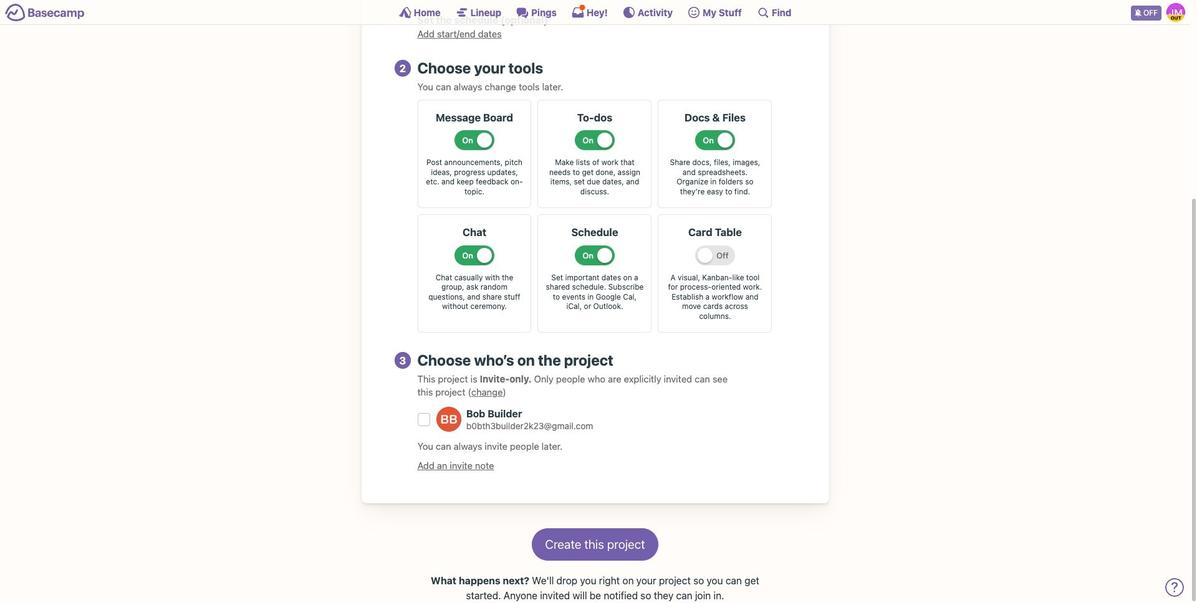 Task type: vqa. For each thing, say whether or not it's contained in the screenshot.
SUBMIT
yes



Task type: describe. For each thing, give the bounding box(es) containing it.
jer mill image
[[1166, 3, 1185, 22]]



Task type: locate. For each thing, give the bounding box(es) containing it.
bob builder image
[[436, 407, 461, 432]]

switch accounts image
[[5, 3, 85, 22]]

None submit
[[532, 529, 658, 561]]

main element
[[0, 0, 1190, 25]]

keyboard shortcut: ⌘ + / image
[[757, 6, 769, 19]]



